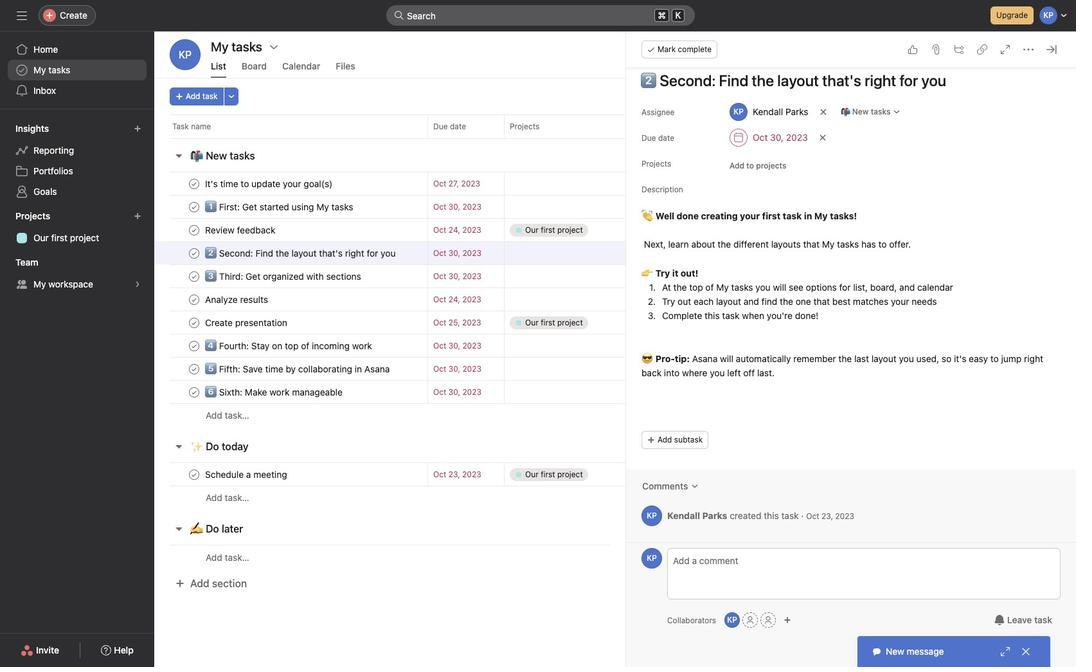 Task type: vqa. For each thing, say whether or not it's contained in the screenshot.
Archive link
no



Task type: describe. For each thing, give the bounding box(es) containing it.
new inside 📬 new tasks button
[[206, 150, 227, 161]]

mark complete image for "3️⃣ third: get organized with sections" 'cell'
[[187, 269, 202, 284]]

Task name text field
[[203, 200, 357, 213]]

2023 for the 4️⃣ fourth: stay on top of incoming work cell
[[463, 341, 482, 351]]

tip:
[[675, 353, 690, 364]]

task… for add task… button inside the header 📬 new tasks tree grid
[[225, 410, 249, 421]]

due date inside main content
[[642, 133, 675, 143]]

task… for third add task… button from the top
[[225, 552, 249, 562]]

mark complete checkbox for task name text field in it's time to update your goal(s) cell
[[187, 176, 202, 191]]

projects inside row
[[510, 122, 540, 131]]

left
[[728, 367, 741, 378]]

👏
[[642, 208, 654, 223]]

😎 pro-tip:
[[642, 351, 690, 365]]

oct for 1️⃣ first: get started using my tasks cell at the top left of the page
[[434, 202, 447, 212]]

tasks inside 📬 new tasks popup button
[[871, 107, 891, 116]]

projects element inside main content
[[724, 152, 1061, 157]]

add or remove collaborators image
[[784, 616, 792, 624]]

😎
[[642, 351, 654, 365]]

in
[[805, 210, 813, 221]]

add left subtask
[[658, 435, 672, 444]]

0 horizontal spatial first
[[51, 232, 68, 243]]

placeholderusericon image for analyze results cell
[[751, 296, 758, 303]]

Task Name text field
[[633, 66, 1061, 95]]

placeholderusericon image for schedule a meeting cell
[[751, 471, 758, 478]]

placeholderusericon image for '5️⃣ fifth: save time by collaborating in asana' cell
[[751, 365, 758, 373]]

oct 23, 2023 row
[[154, 462, 872, 486]]

👏 well done creating your first task in my tasks!
[[642, 208, 858, 223]]

oct for '5️⃣ fifth: save time by collaborating in asana' cell
[[434, 364, 447, 374]]

oct 25, 2023 row
[[154, 311, 872, 334]]

expand new message image
[[1001, 646, 1011, 657]]

5️⃣ fifth: save time by collaborating in asana cell
[[154, 357, 428, 381]]

date inside row
[[450, 122, 466, 131]]

Task name text field
[[203, 468, 291, 481]]

first inside 👏 well done creating your first task in my tasks!
[[763, 210, 781, 221]]

add task… button inside header ✨ do today tree grid
[[206, 491, 249, 505]]

invite button
[[12, 639, 68, 662]]

✨ do today
[[190, 441, 249, 452]]

collapse task list for this group image for ✨ do today
[[174, 441, 184, 452]]

📬 inside button
[[190, 150, 203, 161]]

oct 30, 2023 button
[[724, 126, 814, 149]]

today
[[222, 441, 249, 452]]

create presentation cell
[[154, 311, 428, 334]]

add up task name
[[186, 91, 200, 101]]

mark
[[658, 44, 676, 54]]

mark complete checkbox for schedule a meeting text field
[[187, 467, 202, 482]]

kendall parks button
[[724, 100, 815, 123]]

asana will automatically remember the last layout you used, so it's easy to jump right back into where you left off last.
[[642, 353, 1046, 378]]

kendall parks
[[753, 106, 809, 117]]

close details image
[[1047, 44, 1057, 55]]

1️⃣ first: get started using my tasks cell
[[154, 195, 428, 219]]

👉
[[642, 265, 654, 280]]

done!
[[795, 310, 819, 321]]

home link
[[8, 39, 147, 60]]

1 add task… row from the top
[[154, 403, 872, 427]]

show options image
[[269, 42, 279, 52]]

to inside button
[[747, 161, 754, 170]]

list,
[[854, 282, 868, 293]]

task name text field for mark complete image within the 4️⃣ fourth: stay on top of incoming work cell
[[203, 339, 376, 352]]

3 add task… from the top
[[206, 552, 249, 562]]

board,
[[871, 282, 898, 293]]

upgrade button
[[991, 6, 1034, 24]]

add section button
[[170, 572, 252, 595]]

task… for add task… button in header ✨ do today tree grid
[[225, 492, 249, 503]]

asana
[[693, 353, 718, 364]]

best
[[833, 296, 851, 307]]

your inside 👏 well done creating your first task in my tasks!
[[740, 210, 760, 221]]

✍️ do later
[[190, 523, 243, 535]]

tasks inside 📬 new tasks button
[[230, 150, 255, 161]]

1 horizontal spatial to
[[879, 239, 887, 250]]

3 oct 30, 2023 row from the top
[[154, 264, 872, 288]]

later
[[222, 523, 243, 535]]

close image
[[1021, 646, 1032, 657]]

leave
[[1008, 614, 1033, 625]]

portfolios link
[[8, 161, 147, 181]]

will inside asana will automatically remember the last layout you used, so it's easy to jump right back into where you left off last.
[[720, 353, 734, 364]]

prominent image
[[394, 10, 405, 21]]

the up you're
[[780, 296, 794, 307]]

add to projects button
[[724, 157, 793, 175]]

2023 for review feedback cell
[[463, 225, 482, 235]]

task inside 👉 try it out! at the top of my tasks you will see options for list, board, and calendar try out each layout and find the one that best matches your needs complete this task when you're done!
[[723, 310, 740, 321]]

my tasks
[[33, 64, 70, 75]]

files
[[336, 60, 356, 71]]

oct 30, 2023 for the 4️⃣ fourth: stay on top of incoming work cell
[[434, 341, 482, 351]]

list
[[211, 60, 226, 71]]

mark complete checkbox for task name text field within the "3️⃣ third: get organized with sections" 'cell'
[[187, 269, 202, 284]]

pro-
[[656, 353, 675, 364]]

Task name text field
[[203, 386, 347, 398]]

new inside 📬 new tasks popup button
[[853, 107, 869, 116]]

automatically
[[736, 353, 791, 364]]

our first project
[[33, 232, 99, 243]]

parks for kendall parks
[[786, 106, 809, 117]]

kendall parks link
[[668, 510, 728, 521]]

add task… button inside header 📬 new tasks tree grid
[[206, 408, 249, 423]]

board
[[242, 60, 267, 71]]

copy task link image
[[978, 44, 988, 55]]

so
[[942, 353, 952, 364]]

header ✨ do today tree grid
[[154, 462, 872, 509]]

collapse task list for this group image for 📬 new tasks
[[174, 151, 184, 161]]

oct 30, 2023 for 2️⃣ second: find the layout that's right for you cell
[[434, 248, 482, 258]]

oct 24, 2023 for review feedback cell
[[434, 225, 482, 235]]

you're
[[767, 310, 793, 321]]

new message
[[886, 646, 945, 657]]

invite
[[36, 645, 59, 655]]

kendall for kendall parks created this task · oct 23, 2023
[[668, 510, 701, 521]]

remove assignee image
[[820, 108, 828, 116]]

30, for 1️⃣ first: get started using my tasks cell at the top left of the page
[[449, 202, 461, 212]]

it's time to update your goal(s) cell
[[154, 172, 428, 196]]

attachments: add a file to this task, 2️⃣ second: find the layout that's right for you image
[[931, 44, 942, 55]]

0 vertical spatial and
[[900, 282, 915, 293]]

my down tasks!
[[823, 239, 835, 250]]

2 add task… row from the top
[[154, 486, 872, 509]]

more actions image
[[227, 93, 235, 100]]

different
[[734, 239, 769, 250]]

reporting link
[[8, 140, 147, 161]]

teams element
[[0, 251, 154, 297]]

to inside asana will automatically remember the last layout you used, so it's easy to jump right back into where you left off last.
[[991, 353, 999, 364]]

task left ·
[[782, 510, 799, 521]]

see details, my workspace image
[[134, 280, 142, 288]]

task name text field for mark complete icon within the it's time to update your goal(s) cell
[[203, 177, 337, 190]]

remember
[[794, 353, 837, 364]]

global element
[[0, 32, 154, 109]]

complete
[[663, 310, 703, 321]]

0 vertical spatial that
[[804, 239, 820, 250]]

oct 24, 2023 for analyze results cell
[[434, 295, 482, 304]]

you inside 👉 try it out! at the top of my tasks you will see options for list, board, and calendar try out each layout and find the one that best matches your needs complete this task when you're done!
[[756, 282, 771, 293]]

out!
[[681, 268, 699, 279]]

add task… inside header 📬 new tasks tree grid
[[206, 410, 249, 421]]

5 oct 30, 2023 row from the top
[[154, 357, 872, 381]]

2️⃣ second: find the layout that's right for you dialog
[[626, 30, 1077, 667]]

complete
[[678, 44, 712, 54]]

insights
[[15, 123, 49, 134]]

last.
[[758, 367, 775, 378]]

30, for the 4️⃣ fourth: stay on top of incoming work cell
[[449, 341, 461, 351]]

📬 new tasks button
[[190, 144, 255, 167]]

mark complete image for analyze results cell
[[187, 292, 202, 307]]

oct 30, 2023 for "3️⃣ third: get organized with sections" 'cell'
[[434, 271, 482, 281]]

mark complete image inside it's time to update your goal(s) cell
[[187, 176, 202, 191]]

oct for 2️⃣ second: find the layout that's right for you cell
[[434, 248, 447, 258]]

24, for review feedback cell
[[449, 225, 460, 235]]

matches
[[854, 296, 889, 307]]

mark complete checkbox for task name text field inside the the 4️⃣ fourth: stay on top of incoming work cell
[[187, 338, 202, 353]]

see
[[789, 282, 804, 293]]

add to projects
[[730, 161, 787, 170]]

3 add task… button from the top
[[206, 550, 249, 564]]

my inside global element
[[33, 64, 46, 75]]

next,
[[644, 239, 666, 250]]

where
[[682, 367, 708, 378]]

create button
[[39, 5, 96, 26]]

back
[[642, 367, 662, 378]]

add task
[[186, 91, 218, 101]]

oct 23, 2023
[[434, 470, 482, 479]]

mark complete checkbox for 2️⃣ second: find the layout that's right for you text field on the left top of page
[[187, 245, 202, 261]]

add subtask image
[[955, 44, 965, 55]]

2023 for create presentation cell
[[462, 318, 481, 327]]

placeholderusericon image for create presentation cell
[[751, 319, 758, 326]]

·
[[802, 510, 804, 521]]

upgrade
[[997, 10, 1029, 20]]

oct for create presentation cell
[[434, 318, 447, 327]]

1 vertical spatial this
[[764, 510, 779, 521]]

project
[[70, 232, 99, 243]]

mark complete image for 2️⃣ second: find the layout that's right for you text field on the left top of page
[[187, 245, 202, 261]]

4 oct 30, 2023 row from the top
[[154, 334, 872, 358]]

mark complete checkbox for create presentation text box
[[187, 315, 202, 330]]

task name text field for mark complete image inside "3️⃣ third: get organized with sections" 'cell'
[[203, 270, 365, 283]]

0 horizontal spatial 📬 new tasks
[[190, 150, 255, 161]]

home
[[33, 44, 58, 55]]

30, for "3️⃣ third: get organized with sections" 'cell'
[[449, 271, 461, 281]]

oct 30, 2023 for '5️⃣ fifth: save time by collaborating in asana' cell
[[434, 364, 482, 374]]

inbox
[[33, 85, 56, 96]]

assignee
[[642, 107, 675, 117]]

due inside main content
[[642, 133, 656, 143]]

parks for kendall parks created this task · oct 23, 2023
[[703, 510, 728, 521]]

into
[[664, 367, 680, 378]]

my inside 👏 well done creating your first task in my tasks!
[[815, 210, 828, 221]]

description document
[[628, 208, 1061, 380]]

0 vertical spatial try
[[656, 268, 670, 279]]

creating
[[701, 210, 738, 221]]

oct for analyze results cell
[[434, 295, 447, 304]]

✍️
[[190, 523, 203, 535]]

23, inside kendall parks created this task · oct 23, 2023
[[822, 511, 834, 521]]

mark complete checkbox for 5️⃣ fifth: save time by collaborating in asana text field
[[187, 361, 202, 377]]

help button
[[93, 639, 142, 662]]

layout inside 👉 try it out! at the top of my tasks you will see options for list, board, and calendar try out each layout and find the one that best matches your needs complete this task when you're done!
[[717, 296, 742, 307]]

k
[[676, 10, 681, 21]]

2023 for it's time to update your goal(s) cell
[[462, 179, 481, 188]]

done
[[677, 210, 699, 221]]

tasks!
[[830, 210, 858, 221]]



Task type: locate. For each thing, give the bounding box(es) containing it.
2 oct 24, 2023 from the top
[[434, 295, 482, 304]]

the
[[718, 239, 731, 250], [674, 282, 687, 293], [780, 296, 794, 307], [839, 353, 852, 364]]

0 horizontal spatial projects
[[15, 210, 50, 221]]

4 mark complete checkbox from the top
[[187, 245, 202, 261]]

add task… button up the today
[[206, 408, 249, 423]]

new
[[853, 107, 869, 116], [206, 150, 227, 161]]

oct for the 6️⃣ sixth: make work manageable cell
[[434, 387, 447, 397]]

1 vertical spatial and
[[744, 296, 760, 307]]

my
[[33, 64, 46, 75], [815, 210, 828, 221], [823, 239, 835, 250], [33, 279, 46, 289], [717, 282, 729, 293]]

task
[[172, 122, 189, 131]]

0 vertical spatial add task… row
[[154, 403, 872, 427]]

that inside 👉 try it out! at the top of my tasks you will see options for list, board, and calendar try out each layout and find the one that best matches your needs complete this task when you're done!
[[814, 296, 830, 307]]

and up needs
[[900, 282, 915, 293]]

try
[[656, 268, 670, 279], [663, 296, 676, 307]]

1 horizontal spatial kendall
[[753, 106, 784, 117]]

0 vertical spatial will
[[773, 282, 787, 293]]

0 horizontal spatial new
[[206, 150, 227, 161]]

projects button
[[13, 207, 62, 225]]

collapse task list for this group image for ✍️ do later
[[174, 524, 184, 534]]

more actions for this task image
[[1024, 44, 1034, 55]]

1 vertical spatial task name text field
[[203, 270, 365, 283]]

1 do from the top
[[206, 441, 219, 452]]

6 mark complete image from the top
[[187, 361, 202, 377]]

add task… button up section
[[206, 550, 249, 564]]

23, inside oct 23, 2023 row
[[449, 470, 460, 479]]

projects up description
[[642, 159, 672, 169]]

oct for review feedback cell
[[434, 225, 447, 235]]

my inside teams element
[[33, 279, 46, 289]]

mark complete image for create presentation text box
[[187, 315, 202, 330]]

4 placeholderusericon image from the top
[[751, 365, 758, 373]]

2️⃣ second: find the layout that's right for you cell
[[154, 241, 428, 265]]

0 vertical spatial add task… button
[[206, 408, 249, 423]]

1 horizontal spatial 23,
[[822, 511, 834, 521]]

projects element
[[724, 152, 1061, 157], [0, 205, 154, 251]]

0 vertical spatial to
[[747, 161, 754, 170]]

task name text field up analyze results cell
[[203, 270, 365, 283]]

main content containing 👏
[[626, 30, 1077, 542]]

2 horizontal spatial to
[[991, 353, 999, 364]]

tasks left has at the top right
[[838, 239, 859, 250]]

2 vertical spatial add task… button
[[206, 550, 249, 564]]

3 task… from the top
[[225, 552, 249, 562]]

oct 24, 2023 down oct 27, 2023
[[434, 225, 482, 235]]

6 mark complete checkbox from the top
[[187, 292, 202, 307]]

right
[[1025, 353, 1044, 364]]

task inside 👏 well done creating your first task in my tasks!
[[783, 210, 802, 221]]

0 horizontal spatial this
[[705, 310, 720, 321]]

create
[[60, 10, 87, 21]]

that right layouts
[[804, 239, 820, 250]]

1 horizontal spatial this
[[764, 510, 779, 521]]

8 mark complete image from the top
[[187, 467, 202, 482]]

Search tasks, projects, and more text field
[[387, 5, 695, 26]]

4 mark complete image from the top
[[187, 245, 202, 261]]

mark complete image inside 1️⃣ first: get started using my tasks cell
[[187, 199, 202, 215]]

placeholderusericon image down automatically
[[751, 365, 758, 373]]

1 vertical spatial add task… button
[[206, 491, 249, 505]]

0 vertical spatial do
[[206, 441, 219, 452]]

date inside main content
[[659, 133, 675, 143]]

mark complete checkbox inside schedule a meeting cell
[[187, 467, 202, 482]]

1 vertical spatial do
[[206, 523, 219, 535]]

first right our
[[51, 232, 68, 243]]

2 do from the top
[[206, 523, 219, 535]]

0 vertical spatial oct 24, 2023
[[434, 225, 482, 235]]

parks
[[786, 106, 809, 117], [703, 510, 728, 521]]

task right leave
[[1035, 614, 1053, 625]]

3 collapse task list for this group image from the top
[[174, 524, 184, 534]]

0 vertical spatial layout
[[717, 296, 742, 307]]

2 vertical spatial task…
[[225, 552, 249, 562]]

subtask
[[675, 435, 703, 444]]

add task… button down schedule a meeting text field
[[206, 491, 249, 505]]

23,
[[449, 470, 460, 479], [822, 511, 834, 521]]

you up the find
[[756, 282, 771, 293]]

mark complete image for review feedback text field
[[187, 222, 202, 238]]

1 oct 30, 2023 row from the top
[[154, 195, 872, 219]]

1 vertical spatial oct 24, 2023 row
[[154, 288, 872, 311]]

to right has at the top right
[[879, 239, 887, 250]]

1 vertical spatial task…
[[225, 492, 249, 503]]

✨ do today button
[[190, 435, 249, 458]]

oct 24, 2023 row
[[154, 218, 872, 242], [154, 288, 872, 311]]

2 oct 30, 2023 row from the top
[[154, 241, 872, 265]]

2023 inside kendall parks created this task · oct 23, 2023
[[836, 511, 855, 521]]

calendar
[[282, 60, 321, 71]]

collapse task list for this group image
[[174, 151, 184, 161], [174, 441, 184, 452], [174, 524, 184, 534]]

0 vertical spatial kendall
[[753, 106, 784, 117]]

2 vertical spatial add task…
[[206, 552, 249, 562]]

2023
[[786, 132, 808, 143], [462, 179, 481, 188], [463, 202, 482, 212], [463, 225, 482, 235], [463, 248, 482, 258], [463, 271, 482, 281], [463, 295, 482, 304], [462, 318, 481, 327], [463, 341, 482, 351], [463, 364, 482, 374], [463, 387, 482, 397], [463, 470, 482, 479], [836, 511, 855, 521]]

1 horizontal spatial will
[[773, 282, 787, 293]]

date down assignee in the top right of the page
[[659, 133, 675, 143]]

1 vertical spatial projects
[[642, 159, 672, 169]]

✨
[[190, 441, 203, 452]]

oct inside kendall parks created this task · oct 23, 2023
[[807, 511, 820, 521]]

1 horizontal spatial parks
[[786, 106, 809, 117]]

tasks inside "my tasks" link
[[48, 64, 70, 75]]

0 horizontal spatial will
[[720, 353, 734, 364]]

leave task button
[[987, 608, 1061, 632]]

mark complete image for the 4️⃣ fourth: stay on top of incoming work cell
[[187, 338, 202, 353]]

1 task name text field from the top
[[203, 177, 337, 190]]

0 vertical spatial mark complete checkbox
[[187, 361, 202, 377]]

my inside 👉 try it out! at the top of my tasks you will see options for list, board, and calendar try out each layout and find the one that best matches your needs complete this task when you're done!
[[717, 282, 729, 293]]

the right about
[[718, 239, 731, 250]]

2 24, from the top
[[449, 295, 460, 304]]

placeholderusericon image left the find
[[751, 296, 758, 303]]

your inside 👉 try it out! at the top of my tasks you will see options for list, board, and calendar try out each layout and find the one that best matches your needs complete this task when you're done!
[[891, 296, 910, 307]]

2 horizontal spatial projects
[[642, 159, 672, 169]]

date up oct 27, 2023
[[450, 122, 466, 131]]

will
[[773, 282, 787, 293], [720, 353, 734, 364]]

mark complete checkbox inside 2️⃣ second: find the layout that's right for you cell
[[187, 245, 202, 261]]

layout right each
[[717, 296, 742, 307]]

24,
[[449, 225, 460, 235], [449, 295, 460, 304]]

do for ✨
[[206, 441, 219, 452]]

2023 for '5️⃣ fifth: save time by collaborating in asana' cell
[[463, 364, 482, 374]]

do right ✍️
[[206, 523, 219, 535]]

name
[[191, 122, 211, 131]]

your up different
[[740, 210, 760, 221]]

do for ✍️
[[206, 523, 219, 535]]

my right of
[[717, 282, 729, 293]]

task…
[[225, 410, 249, 421], [225, 492, 249, 503], [225, 552, 249, 562]]

well
[[656, 210, 675, 221]]

new project or portfolio image
[[134, 212, 142, 220]]

add inside header ✨ do today tree grid
[[206, 492, 222, 503]]

oct 30, 2023 for the 6️⃣ sixth: make work manageable cell
[[434, 387, 482, 397]]

2023 inside header ✨ do today tree grid
[[463, 470, 482, 479]]

25,
[[449, 318, 460, 327]]

1 vertical spatial kendall
[[668, 510, 701, 521]]

3 add task… row from the top
[[154, 545, 872, 569]]

add left projects
[[730, 161, 745, 170]]

of
[[706, 282, 714, 293]]

2 oct 24, 2023 row from the top
[[154, 288, 872, 311]]

it's
[[955, 353, 967, 364]]

my right the in
[[815, 210, 828, 221]]

new insights image
[[134, 125, 142, 133]]

oct inside 'row'
[[434, 179, 447, 188]]

mark complete checkbox inside 1️⃣ first: get started using my tasks cell
[[187, 199, 202, 215]]

1 vertical spatial new
[[206, 150, 227, 161]]

will up left
[[720, 353, 734, 364]]

to
[[747, 161, 754, 170], [879, 239, 887, 250], [991, 353, 999, 364]]

parks inside the kendall parks dropdown button
[[786, 106, 809, 117]]

placeholderusericon image inside oct 25, 2023 row
[[751, 319, 758, 326]]

to left projects
[[747, 161, 754, 170]]

due up oct 27, 2023
[[434, 122, 448, 131]]

9 mark complete checkbox from the top
[[187, 467, 202, 482]]

calendar link
[[282, 60, 321, 78]]

2023 for the 6️⃣ sixth: make work manageable cell
[[463, 387, 482, 397]]

mark complete image inside the 4️⃣ fourth: stay on top of incoming work cell
[[187, 338, 202, 353]]

my tasks link
[[8, 60, 147, 80]]

1 mark complete checkbox from the top
[[187, 361, 202, 377]]

5 mark complete image from the top
[[187, 315, 202, 330]]

options
[[806, 282, 837, 293]]

Task name text field
[[203, 362, 394, 375]]

2 vertical spatial collapse task list for this group image
[[174, 524, 184, 534]]

1 mark complete checkbox from the top
[[187, 176, 202, 191]]

1 vertical spatial your
[[891, 296, 910, 307]]

add up ✨ do today
[[206, 410, 222, 421]]

collapse task list for this group image down task
[[174, 151, 184, 161]]

insights element
[[0, 117, 154, 205]]

task… up section
[[225, 552, 249, 562]]

30, for '5️⃣ fifth: save time by collaborating in asana' cell
[[449, 364, 461, 374]]

easy
[[969, 353, 989, 364]]

clear due date image
[[819, 134, 827, 142]]

None field
[[387, 5, 695, 26]]

2 task name text field from the top
[[203, 270, 365, 283]]

1 collapse task list for this group image from the top
[[174, 151, 184, 161]]

last
[[855, 353, 870, 364]]

5 placeholderusericon image from the top
[[751, 471, 758, 478]]

add task… up the today
[[206, 410, 249, 421]]

add task… up section
[[206, 552, 249, 562]]

mark complete image inside analyze results cell
[[187, 292, 202, 307]]

📬 new tasks inside popup button
[[841, 107, 891, 116]]

first
[[763, 210, 781, 221], [51, 232, 68, 243]]

mark complete image inside schedule a meeting cell
[[187, 467, 202, 482]]

add subtask button
[[642, 431, 709, 449]]

30, inside dropdown button
[[771, 132, 784, 143]]

kendall inside the kendall parks dropdown button
[[753, 106, 784, 117]]

the right at
[[674, 282, 687, 293]]

row containing task name
[[154, 114, 872, 138]]

3 mark complete checkbox from the top
[[187, 222, 202, 238]]

oct for the 4️⃣ fourth: stay on top of incoming work cell
[[434, 341, 447, 351]]

2023 for schedule a meeting cell
[[463, 470, 482, 479]]

hide sidebar image
[[17, 10, 27, 21]]

1 mark complete image from the top
[[187, 176, 202, 191]]

0 vertical spatial add task…
[[206, 410, 249, 421]]

1 vertical spatial first
[[51, 232, 68, 243]]

⌘
[[658, 10, 666, 21]]

📬 new tasks down name
[[190, 150, 255, 161]]

due date down assignee in the top right of the page
[[642, 133, 675, 143]]

📬
[[841, 107, 851, 116], [190, 150, 203, 161]]

and up when
[[744, 296, 760, 307]]

1 vertical spatial that
[[814, 296, 830, 307]]

add task… down schedule a meeting text field
[[206, 492, 249, 503]]

7 mark complete image from the top
[[187, 384, 202, 400]]

Task name text field
[[203, 316, 291, 329]]

1 vertical spatial you
[[900, 353, 915, 364]]

comments
[[643, 480, 689, 491]]

0 vertical spatial due date
[[434, 122, 466, 131]]

mark complete image inside '5️⃣ fifth: save time by collaborating in asana' cell
[[187, 361, 202, 377]]

tasks up it's time to update your goal(s) cell
[[230, 150, 255, 161]]

this inside 👉 try it out! at the top of my tasks you will see options for list, board, and calendar try out each layout and find the one that best matches your needs complete this task when you're done!
[[705, 310, 720, 321]]

0 horizontal spatial projects element
[[0, 205, 154, 251]]

tasks down home at the left top
[[48, 64, 70, 75]]

0 vertical spatial mark complete image
[[187, 269, 202, 284]]

jump
[[1002, 353, 1022, 364]]

oct 30, 2023 for 1️⃣ first: get started using my tasks cell at the top left of the page
[[434, 202, 482, 212]]

description
[[642, 185, 684, 194]]

0 vertical spatial 📬 new tasks
[[841, 107, 891, 116]]

task name text field down create presentation cell
[[203, 339, 376, 352]]

0 horizontal spatial parks
[[703, 510, 728, 521]]

0 vertical spatial projects element
[[724, 152, 1061, 157]]

mark complete image inside create presentation cell
[[187, 315, 202, 330]]

0 horizontal spatial 📬
[[190, 150, 203, 161]]

2 vertical spatial task name text field
[[203, 339, 376, 352]]

30, for the 6️⃣ sixth: make work manageable cell
[[449, 387, 461, 397]]

task… up the today
[[225, 410, 249, 421]]

24, down 27,
[[449, 225, 460, 235]]

1 vertical spatial mark complete checkbox
[[187, 384, 202, 400]]

to right easy
[[991, 353, 999, 364]]

kp
[[179, 49, 192, 60], [647, 511, 657, 520], [647, 553, 657, 563], [728, 615, 738, 625]]

0 vertical spatial your
[[740, 210, 760, 221]]

task… inside header 📬 new tasks tree grid
[[225, 410, 249, 421]]

add section
[[190, 578, 247, 589]]

add inside header 📬 new tasks tree grid
[[206, 410, 222, 421]]

you left left
[[710, 367, 725, 378]]

Task name text field
[[203, 177, 337, 190], [203, 270, 365, 283], [203, 339, 376, 352]]

main content
[[626, 30, 1077, 542]]

mark complete checkbox inside the 4️⃣ fourth: stay on top of incoming work cell
[[187, 338, 202, 353]]

your
[[740, 210, 760, 221], [891, 296, 910, 307]]

task left when
[[723, 310, 740, 321]]

1 horizontal spatial 📬 new tasks
[[841, 107, 891, 116]]

section
[[212, 578, 247, 589]]

mark complete image for 1️⃣ first: get started using my tasks text field
[[187, 199, 202, 215]]

0 vertical spatial 23,
[[449, 470, 460, 479]]

1 horizontal spatial and
[[900, 282, 915, 293]]

oct inside dropdown button
[[753, 132, 768, 143]]

my down team dropdown button
[[33, 279, 46, 289]]

task name text field inside "3️⃣ third: get organized with sections" 'cell'
[[203, 270, 365, 283]]

kendall for kendall parks
[[753, 106, 784, 117]]

2 add task… button from the top
[[206, 491, 249, 505]]

mark complete image for 6️⃣ sixth: make work manageable text box
[[187, 384, 202, 400]]

oct 24, 2023 up the "oct 25, 2023"
[[434, 295, 482, 304]]

3 mark complete image from the top
[[187, 222, 202, 238]]

📬 inside popup button
[[841, 107, 851, 116]]

2023 for 2️⃣ second: find the layout that's right for you cell
[[463, 248, 482, 258]]

oct 30, 2023 inside dropdown button
[[753, 132, 808, 143]]

try left it
[[656, 268, 670, 279]]

5 mark complete checkbox from the top
[[187, 269, 202, 284]]

1 oct 24, 2023 from the top
[[434, 225, 482, 235]]

mark complete checkbox inside '5️⃣ fifth: save time by collaborating in asana' cell
[[187, 361, 202, 377]]

1 mark complete image from the top
[[187, 269, 202, 284]]

1 horizontal spatial 📬
[[841, 107, 851, 116]]

layout right the last
[[872, 353, 897, 364]]

analyze results cell
[[154, 288, 428, 311]]

projects up oct 27, 2023 'row'
[[510, 122, 540, 131]]

0 vertical spatial task name text field
[[203, 177, 337, 190]]

👉 try it out! at the top of my tasks you will see options for list, board, and calendar try out each layout and find the one that best matches your needs complete this task when you're done!
[[642, 265, 954, 321]]

0 vertical spatial 24,
[[449, 225, 460, 235]]

0 horizontal spatial due
[[434, 122, 448, 131]]

1 vertical spatial projects element
[[0, 205, 154, 251]]

kp button inside main content
[[642, 506, 663, 526]]

this down each
[[705, 310, 720, 321]]

task name text field up 1️⃣ first: get started using my tasks text field
[[203, 177, 337, 190]]

4️⃣ fourth: stay on top of incoming work cell
[[154, 334, 428, 358]]

2 vertical spatial add task… row
[[154, 545, 872, 569]]

2 add task… from the top
[[206, 492, 249, 503]]

add subtask
[[658, 435, 703, 444]]

1 vertical spatial try
[[663, 296, 676, 307]]

2 collapse task list for this group image from the top
[[174, 441, 184, 452]]

mark complete image inside "3️⃣ third: get organized with sections" 'cell'
[[187, 269, 202, 284]]

add up "✍️ do later"
[[206, 492, 222, 503]]

placeholderusericon image
[[751, 249, 758, 257], [751, 296, 758, 303], [751, 319, 758, 326], [751, 365, 758, 373], [751, 471, 758, 478]]

task left the in
[[783, 210, 802, 221]]

0 vertical spatial task…
[[225, 410, 249, 421]]

projects inside main content
[[642, 159, 672, 169]]

due date up 27,
[[434, 122, 466, 131]]

review feedback cell
[[154, 218, 428, 242]]

24, for analyze results cell
[[449, 295, 460, 304]]

1 placeholderusericon image from the top
[[751, 249, 758, 257]]

2 vertical spatial to
[[991, 353, 999, 364]]

kendall down comments "popup button"
[[668, 510, 701, 521]]

0 horizontal spatial and
[[744, 296, 760, 307]]

your down the board,
[[891, 296, 910, 307]]

mark complete checkbox inside the 6️⃣ sixth: make work manageable cell
[[187, 384, 202, 400]]

mark complete image for schedule a meeting text field
[[187, 467, 202, 482]]

📬 right remove assignee image
[[841, 107, 851, 116]]

2023 inside 'row'
[[462, 179, 481, 188]]

offer.
[[890, 239, 912, 250]]

1 vertical spatial add task…
[[206, 492, 249, 503]]

mark complete checkbox for analyze results text field
[[187, 292, 202, 307]]

collapse task list for this group image left ✍️
[[174, 524, 184, 534]]

1 vertical spatial 📬 new tasks
[[190, 150, 255, 161]]

placeholderusericon image for 2️⃣ second: find the layout that's right for you cell
[[751, 249, 758, 257]]

header 📬 new tasks tree grid
[[154, 172, 872, 427]]

Mark complete checkbox
[[187, 176, 202, 191], [187, 199, 202, 215], [187, 222, 202, 238], [187, 245, 202, 261], [187, 269, 202, 284], [187, 292, 202, 307], [187, 315, 202, 330], [187, 338, 202, 353], [187, 467, 202, 482]]

oct 24, 2023 row up the "oct 25, 2023"
[[154, 288, 872, 311]]

0 horizontal spatial layout
[[717, 296, 742, 307]]

1 vertical spatial will
[[720, 353, 734, 364]]

projects element containing projects
[[0, 205, 154, 251]]

2023 for "3️⃣ third: get organized with sections" 'cell'
[[463, 271, 482, 281]]

our first project link
[[8, 228, 147, 248]]

try down at
[[663, 296, 676, 307]]

oct 25, 2023
[[434, 318, 481, 327]]

1 vertical spatial layout
[[872, 353, 897, 364]]

layout inside asana will automatically remember the last layout you used, so it's easy to jump right back into where you left off last.
[[872, 353, 897, 364]]

kp button
[[170, 39, 201, 70], [642, 506, 663, 526], [642, 548, 663, 569], [725, 612, 740, 628]]

1 vertical spatial to
[[879, 239, 887, 250]]

1 vertical spatial due
[[642, 133, 656, 143]]

1 horizontal spatial projects element
[[724, 152, 1061, 157]]

2 mark complete image from the top
[[187, 199, 202, 215]]

1 vertical spatial due date
[[642, 133, 675, 143]]

board link
[[242, 60, 267, 78]]

collapse task list for this group image left ✨
[[174, 441, 184, 452]]

placeholderusericon image inside oct 23, 2023 row
[[751, 471, 758, 478]]

oct for schedule a meeting cell
[[434, 470, 447, 479]]

needs
[[912, 296, 938, 307]]

mark complete checkbox inside it's time to update your goal(s) cell
[[187, 176, 202, 191]]

tasks up when
[[732, 282, 754, 293]]

this
[[705, 310, 720, 321], [764, 510, 779, 521]]

oct 30, 2023
[[753, 132, 808, 143], [434, 202, 482, 212], [434, 248, 482, 258], [434, 271, 482, 281], [434, 341, 482, 351], [434, 364, 482, 374], [434, 387, 482, 397]]

0 likes. click to like this task image
[[908, 44, 919, 55]]

1 vertical spatial 📬
[[190, 150, 203, 161]]

mark complete checkbox inside create presentation cell
[[187, 315, 202, 330]]

0 vertical spatial first
[[763, 210, 781, 221]]

task… inside header ✨ do today tree grid
[[225, 492, 249, 503]]

1 horizontal spatial projects
[[510, 122, 540, 131]]

0 horizontal spatial date
[[450, 122, 466, 131]]

task left more actions icon
[[203, 91, 218, 101]]

2023 for 1️⃣ first: get started using my tasks cell at the top left of the page
[[463, 202, 482, 212]]

mark complete image inside review feedback cell
[[187, 222, 202, 238]]

3 task name text field from the top
[[203, 339, 376, 352]]

due down assignee in the top right of the page
[[642, 133, 656, 143]]

my up "inbox"
[[33, 64, 46, 75]]

add task button
[[170, 87, 224, 105]]

2 vertical spatial you
[[710, 367, 725, 378]]

full screen image
[[1001, 44, 1011, 55]]

1 24, from the top
[[449, 225, 460, 235]]

layouts
[[772, 239, 801, 250]]

2023 for analyze results cell
[[463, 295, 482, 304]]

Mark complete checkbox
[[187, 361, 202, 377], [187, 384, 202, 400]]

task name text field inside the 4️⃣ fourth: stay on top of incoming work cell
[[203, 339, 376, 352]]

1 vertical spatial collapse task list for this group image
[[174, 441, 184, 452]]

about
[[692, 239, 716, 250]]

0 horizontal spatial kendall
[[668, 510, 701, 521]]

mark complete
[[658, 44, 712, 54]]

1 task… from the top
[[225, 410, 249, 421]]

6️⃣ sixth: make work manageable cell
[[154, 380, 428, 404]]

0 vertical spatial you
[[756, 282, 771, 293]]

will left see
[[773, 282, 787, 293]]

8 mark complete checkbox from the top
[[187, 338, 202, 353]]

6 oct 30, 2023 row from the top
[[154, 380, 872, 404]]

first up next, learn about the different layouts that my tasks has to offer.
[[763, 210, 781, 221]]

mark complete image for 5️⃣ fifth: save time by collaborating in asana text field
[[187, 361, 202, 377]]

kendall up oct 30, 2023 dropdown button
[[753, 106, 784, 117]]

1 vertical spatial parks
[[703, 510, 728, 521]]

new down task name text box
[[853, 107, 869, 116]]

kendall parks created this task · oct 23, 2023
[[668, 510, 855, 521]]

📬 down name
[[190, 150, 203, 161]]

new down name
[[206, 150, 227, 161]]

3️⃣ third: get organized with sections cell
[[154, 264, 428, 288]]

due inside row
[[434, 122, 448, 131]]

2 task… from the top
[[225, 492, 249, 503]]

do right ✨
[[206, 441, 219, 452]]

mark complete checkbox inside review feedback cell
[[187, 222, 202, 238]]

1 horizontal spatial your
[[891, 296, 910, 307]]

add task… row
[[154, 403, 872, 427], [154, 486, 872, 509], [154, 545, 872, 569]]

2 placeholderusericon image from the top
[[751, 296, 758, 303]]

parks left created
[[703, 510, 728, 521]]

1 horizontal spatial layout
[[872, 353, 897, 364]]

3 mark complete image from the top
[[187, 338, 202, 353]]

2 mark complete image from the top
[[187, 292, 202, 307]]

oct inside header ✨ do today tree grid
[[434, 470, 447, 479]]

Task name text field
[[203, 247, 399, 260]]

goals
[[33, 186, 57, 197]]

mark complete image
[[187, 269, 202, 284], [187, 292, 202, 307], [187, 338, 202, 353]]

oct 24, 2023 row down oct 27, 2023 'row'
[[154, 218, 872, 242]]

parks left remove assignee image
[[786, 106, 809, 117]]

3 placeholderusericon image from the top
[[751, 319, 758, 326]]

projects element down goals "link"
[[0, 205, 154, 251]]

1 horizontal spatial due date
[[642, 133, 675, 143]]

you left used,
[[900, 353, 915, 364]]

mark complete checkbox inside analyze results cell
[[187, 292, 202, 307]]

1 vertical spatial add task… row
[[154, 486, 872, 509]]

mark complete checkbox for review feedback text field
[[187, 222, 202, 238]]

oct for "3️⃣ third: get organized with sections" 'cell'
[[434, 271, 447, 281]]

out
[[678, 296, 692, 307]]

task name
[[172, 122, 211, 131]]

Task name text field
[[203, 293, 272, 306]]

0 horizontal spatial 23,
[[449, 470, 460, 479]]

2 mark complete checkbox from the top
[[187, 199, 202, 215]]

it
[[673, 268, 679, 279]]

used,
[[917, 353, 940, 364]]

2 mark complete checkbox from the top
[[187, 384, 202, 400]]

1 horizontal spatial you
[[756, 282, 771, 293]]

mark complete image inside 2️⃣ second: find the layout that's right for you cell
[[187, 245, 202, 261]]

oct for it's time to update your goal(s) cell
[[434, 179, 447, 188]]

mark complete checkbox for 6️⃣ sixth: make work manageable text box
[[187, 384, 202, 400]]

0 horizontal spatial you
[[710, 367, 725, 378]]

oct 30, 2023 row
[[154, 195, 872, 219], [154, 241, 872, 265], [154, 264, 872, 288], [154, 334, 872, 358], [154, 357, 872, 381], [154, 380, 872, 404]]

1 add task… from the top
[[206, 410, 249, 421]]

add up add section button
[[206, 552, 222, 562]]

the inside asana will automatically remember the last layout you used, so it's easy to jump right back into where you left off last.
[[839, 353, 852, 364]]

add left section
[[190, 578, 210, 589]]

mark complete image inside the 6️⃣ sixth: make work manageable cell
[[187, 384, 202, 400]]

2 vertical spatial projects
[[15, 210, 50, 221]]

2 horizontal spatial you
[[900, 353, 915, 364]]

mark complete image
[[187, 176, 202, 191], [187, 199, 202, 215], [187, 222, 202, 238], [187, 245, 202, 261], [187, 315, 202, 330], [187, 361, 202, 377], [187, 384, 202, 400], [187, 467, 202, 482]]

1 vertical spatial 23,
[[822, 511, 834, 521]]

add
[[186, 91, 200, 101], [730, 161, 745, 170], [206, 410, 222, 421], [658, 435, 672, 444], [206, 492, 222, 503], [206, 552, 222, 562], [190, 578, 210, 589]]

📬 new tasks down task name text box
[[841, 107, 891, 116]]

will inside 👉 try it out! at the top of my tasks you will see options for list, board, and calendar try out each layout and find the one that best matches your needs complete this task when you're done!
[[773, 282, 787, 293]]

Task name text field
[[203, 224, 279, 236]]

list link
[[211, 60, 226, 78]]

1 vertical spatial date
[[659, 133, 675, 143]]

kp inside main content
[[647, 511, 657, 520]]

reporting
[[33, 145, 74, 156]]

oct 27, 2023
[[434, 179, 481, 188]]

mark complete checkbox for 1️⃣ first: get started using my tasks text field
[[187, 199, 202, 215]]

24, up the 25,
[[449, 295, 460, 304]]

top
[[690, 282, 703, 293]]

task… down schedule a meeting text field
[[225, 492, 249, 503]]

created
[[730, 510, 762, 521]]

placeholderusericon image left you're
[[751, 319, 758, 326]]

this right created
[[764, 510, 779, 521]]

row
[[154, 114, 872, 138], [170, 138, 855, 139]]

2023 inside dropdown button
[[786, 132, 808, 143]]

projects element down 📬 new tasks popup button
[[724, 152, 1061, 157]]

due date inside row
[[434, 122, 466, 131]]

task name text field inside it's time to update your goal(s) cell
[[203, 177, 337, 190]]

placeholderusericon image left layouts
[[751, 249, 758, 257]]

30, for 2️⃣ second: find the layout that's right for you cell
[[449, 248, 461, 258]]

tasks inside 👉 try it out! at the top of my tasks you will see options for list, board, and calendar try out each layout and find the one that best matches your needs complete this task when you're done!
[[732, 282, 754, 293]]

each
[[694, 296, 714, 307]]

0 vertical spatial new
[[853, 107, 869, 116]]

mark complete checkbox inside "3️⃣ third: get organized with sections" 'cell'
[[187, 269, 202, 284]]

my tasks
[[211, 39, 262, 54]]

placeholderusericon image up kendall parks created this task · oct 23, 2023
[[751, 471, 758, 478]]

tasks down task name text box
[[871, 107, 891, 116]]

projects up our
[[15, 210, 50, 221]]

my workspace link
[[8, 274, 147, 295]]

inbox link
[[8, 80, 147, 101]]

add task… inside header ✨ do today tree grid
[[206, 492, 249, 503]]

projects inside dropdown button
[[15, 210, 50, 221]]

schedule a meeting cell
[[154, 462, 428, 486]]

1 oct 24, 2023 row from the top
[[154, 218, 872, 242]]

that down options
[[814, 296, 830, 307]]

the left the last
[[839, 353, 852, 364]]

due
[[434, 122, 448, 131], [642, 133, 656, 143]]

due date
[[434, 122, 466, 131], [642, 133, 675, 143]]

0 horizontal spatial your
[[740, 210, 760, 221]]

7 mark complete checkbox from the top
[[187, 315, 202, 330]]

0 vertical spatial parks
[[786, 106, 809, 117]]

1 vertical spatial 24,
[[449, 295, 460, 304]]

off
[[744, 367, 755, 378]]

oct 27, 2023 row
[[154, 172, 872, 196]]

2 vertical spatial mark complete image
[[187, 338, 202, 353]]

1 add task… button from the top
[[206, 408, 249, 423]]



